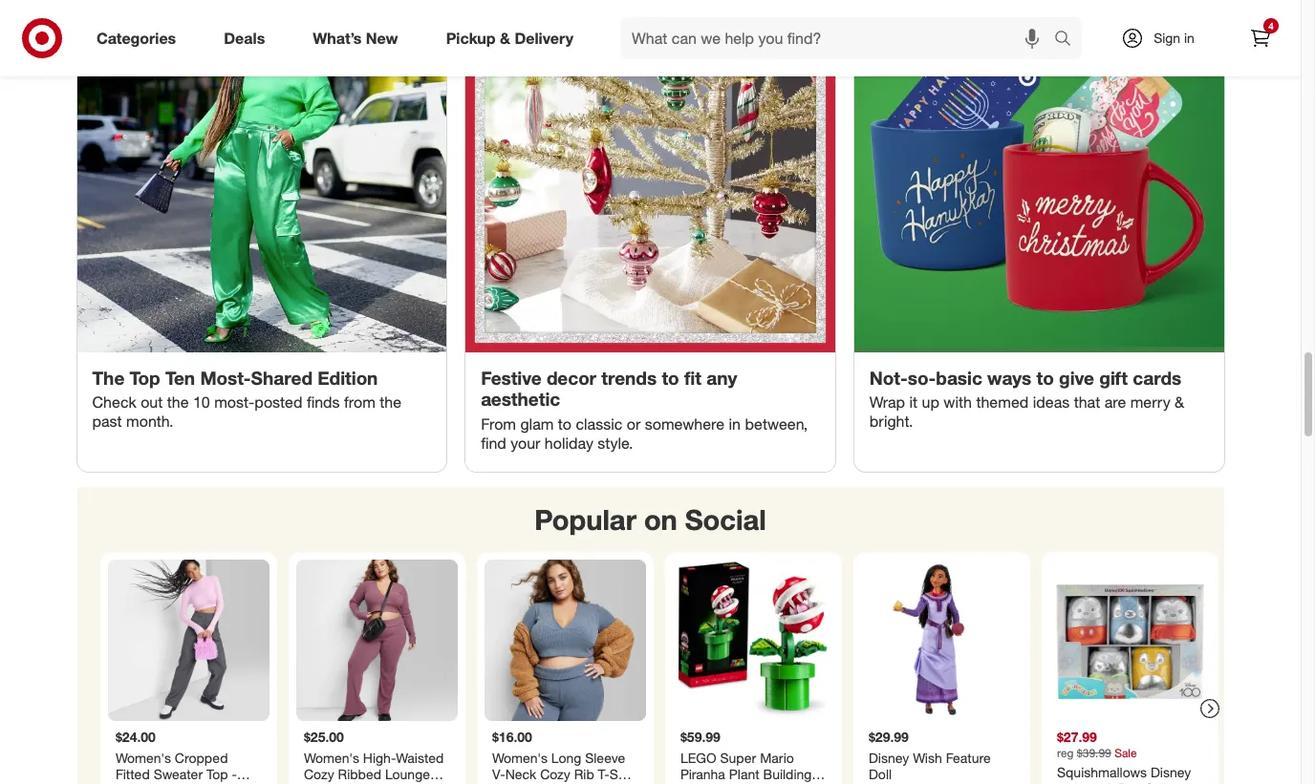 Task type: describe. For each thing, give the bounding box(es) containing it.
cards
[[1133, 367, 1182, 389]]

categories link
[[80, 17, 200, 59]]

themed
[[977, 393, 1029, 413]]

- inside $16.00 women's long sleeve v-neck cozy rib t-shirt - wild fable™ dark bl
[[492, 784, 497, 785]]

your
[[511, 434, 541, 453]]

pickup & delivery link
[[430, 17, 598, 59]]

disney inside $29.99 disney wish feature doll
[[869, 751, 909, 767]]

most-
[[214, 393, 255, 412]]

cozy inside $16.00 women's long sleeve v-neck cozy rib t-shirt - wild fable™ dark bl
[[540, 767, 570, 784]]

mario
[[760, 751, 794, 767]]

sign in
[[1154, 30, 1195, 46]]

or
[[627, 415, 641, 434]]

bright.
[[870, 413, 914, 432]]

wild inside the $24.00 women's cropped fitted sweater top - wild fable™ light pi
[[115, 784, 141, 785]]

cropped
[[174, 751, 227, 767]]

t-
[[598, 767, 609, 784]]

that
[[1074, 393, 1101, 413]]

flare
[[304, 784, 333, 785]]

any
[[707, 367, 737, 389]]

2 the from the left
[[380, 393, 402, 412]]

4
[[1269, 20, 1274, 32]]

popular on social
[[535, 503, 767, 538]]

the top ten most-shared edition check out the 10 most-posted finds from the past month.
[[92, 367, 402, 432]]

finds
[[307, 393, 340, 412]]

holiday
[[545, 434, 594, 453]]

women's high-waisted cozy ribbed lounge flare leggings - wild fable™ burgundy 4x image
[[296, 561, 458, 722]]

the
[[92, 367, 125, 389]]

posted
[[255, 393, 303, 412]]

- inside $27.99 reg $39.99 sale squishmallows disney 100 - 5pk box set
[[1083, 782, 1088, 785]]

women's long sleeve v-neck cozy rib t-shirt - wild fable™ dark blue 1x image
[[484, 561, 646, 722]]

sign
[[1154, 30, 1181, 46]]

are
[[1105, 393, 1127, 413]]

ideas
[[1033, 393, 1070, 413]]

lounge
[[385, 767, 430, 784]]

- inside $25.00 women's high-waisted cozy ribbed lounge flare leggings - wi
[[395, 784, 401, 785]]

shared
[[251, 367, 313, 389]]

festive decor trends to fit any aesthetic from glam to classic or somewhere in between, find your holiday style.
[[481, 367, 808, 453]]

$39.99
[[1077, 747, 1111, 761]]

between,
[[745, 415, 808, 434]]

waisted
[[395, 751, 444, 767]]

squishmallows disney 100 - 5pk box set image
[[1049, 561, 1211, 722]]

deals
[[224, 28, 265, 47]]

pickup & delivery
[[446, 28, 574, 47]]

lego
[[680, 751, 716, 767]]

month.
[[126, 412, 173, 432]]

building
[[763, 767, 812, 784]]

check
[[92, 393, 136, 412]]

reg
[[1057, 747, 1074, 761]]

shirt
[[609, 767, 638, 784]]

$27.99
[[1057, 730, 1097, 746]]

basic
[[936, 367, 983, 389]]

$59.99
[[680, 730, 720, 746]]

women's for sweater
[[115, 751, 171, 767]]

categories
[[97, 28, 176, 47]]

not-so-basic ways to give gift cards wrap it up with themed ideas that are merry & bright.
[[870, 367, 1185, 432]]

high-
[[363, 751, 395, 767]]

past
[[92, 412, 122, 432]]

top inside the $24.00 women's cropped fitted sweater top - wild fable™ light pi
[[206, 767, 228, 784]]

gift
[[1100, 367, 1128, 389]]

up
[[922, 393, 940, 413]]

$59.99 lego super mario piranha plant building set 71426
[[680, 730, 812, 785]]

$29.99 disney wish feature doll
[[869, 730, 991, 784]]

popular
[[535, 503, 637, 538]]

disney wish feature doll image
[[861, 561, 1023, 722]]

What can we help you find? suggestions appear below search field
[[621, 17, 1059, 59]]

women's cropped fitted sweater top - wild fable™ light pink xxs image
[[108, 561, 269, 722]]

- inside the $24.00 women's cropped fitted sweater top - wild fable™ light pi
[[231, 767, 236, 784]]

100
[[1057, 782, 1079, 785]]

ways
[[988, 367, 1032, 389]]

fable™ inside the $24.00 women's cropped fitted sweater top - wild fable™ light pi
[[145, 784, 185, 785]]

super
[[720, 751, 756, 767]]

sleeve
[[585, 751, 625, 767]]

deals link
[[208, 17, 289, 59]]

most-
[[200, 367, 251, 389]]

$24.00 women's cropped fitted sweater top - wild fable™ light pi
[[115, 730, 247, 785]]

neck
[[505, 767, 536, 784]]



Task type: locate. For each thing, give the bounding box(es) containing it.
1 vertical spatial top
[[206, 767, 228, 784]]

women's for v-
[[492, 751, 547, 767]]

aesthetic
[[481, 389, 561, 411]]

cozy down the long on the bottom left
[[540, 767, 570, 784]]

lego super mario piranha plant building set 71426 image
[[673, 561, 834, 722]]

set right box
[[1145, 782, 1166, 785]]

disney up doll
[[869, 751, 909, 767]]

&
[[500, 28, 511, 47], [1175, 393, 1185, 413]]

0 horizontal spatial in
[[729, 415, 741, 434]]

0 horizontal spatial wild
[[115, 784, 141, 785]]

1 the from the left
[[167, 393, 189, 412]]

sign in link
[[1105, 17, 1225, 59]]

0 horizontal spatial to
[[558, 415, 572, 434]]

sale
[[1114, 747, 1137, 761]]

top up out
[[130, 367, 160, 389]]

wild inside $16.00 women's long sleeve v-neck cozy rib t-shirt - wild fable™ dark bl
[[501, 784, 527, 785]]

0 vertical spatial &
[[500, 28, 511, 47]]

1 horizontal spatial to
[[662, 367, 680, 389]]

sweater
[[153, 767, 202, 784]]

find
[[481, 434, 507, 453]]

to left "fit" at top
[[662, 367, 680, 389]]

to
[[662, 367, 680, 389], [1037, 367, 1054, 389], [558, 415, 572, 434]]

fitted
[[115, 767, 149, 784]]

$25.00
[[304, 730, 344, 746]]

4 link
[[1240, 17, 1282, 59]]

disney right squishmallows
[[1151, 765, 1191, 781]]

somewhere
[[645, 415, 725, 434]]

2 women's from the left
[[304, 751, 359, 767]]

$24.00
[[115, 730, 155, 746]]

fable™ down sweater
[[145, 784, 185, 785]]

0 horizontal spatial the
[[167, 393, 189, 412]]

glam
[[521, 415, 554, 434]]

from
[[344, 393, 376, 412]]

festive
[[481, 367, 542, 389]]

women's up neck
[[492, 751, 547, 767]]

wild down fitted
[[115, 784, 141, 785]]

1 vertical spatial &
[[1175, 393, 1185, 413]]

plant
[[729, 767, 759, 784]]

- right sweater
[[231, 767, 236, 784]]

fable™
[[145, 784, 185, 785], [530, 784, 570, 785]]

women's down $25.00
[[304, 751, 359, 767]]

merry
[[1131, 393, 1171, 413]]

71426
[[704, 784, 741, 785]]

box
[[1118, 782, 1142, 785]]

2 wild from the left
[[501, 784, 527, 785]]

0 horizontal spatial women's
[[115, 751, 171, 767]]

0 vertical spatial in
[[1185, 30, 1195, 46]]

the
[[167, 393, 189, 412], [380, 393, 402, 412]]

in left between,
[[729, 415, 741, 434]]

2 cozy from the left
[[540, 767, 570, 784]]

women's inside the $24.00 women's cropped fitted sweater top - wild fable™ light pi
[[115, 751, 171, 767]]

piranha
[[680, 767, 725, 784]]

set down the piranha
[[680, 784, 701, 785]]

- down the v-
[[492, 784, 497, 785]]

0 horizontal spatial top
[[130, 367, 160, 389]]

& right merry
[[1175, 393, 1185, 413]]

in right "sign"
[[1185, 30, 1195, 46]]

ten
[[165, 367, 195, 389]]

with
[[944, 393, 972, 413]]

& inside not-so-basic ways to give gift cards wrap it up with themed ideas that are merry & bright.
[[1175, 393, 1185, 413]]

the right from
[[380, 393, 402, 412]]

2 fable™ from the left
[[530, 784, 570, 785]]

& right pickup
[[500, 28, 511, 47]]

women's up fitted
[[115, 751, 171, 767]]

1 horizontal spatial set
[[1145, 782, 1166, 785]]

$25.00 women's high-waisted cozy ribbed lounge flare leggings - wi
[[304, 730, 444, 785]]

cozy up flare
[[304, 767, 334, 784]]

5pk
[[1092, 782, 1114, 785]]

v-
[[492, 767, 505, 784]]

doll
[[869, 767, 892, 784]]

search
[[1046, 30, 1092, 49]]

wrap
[[870, 393, 905, 413]]

in inside 'sign in' link
[[1185, 30, 1195, 46]]

to inside not-so-basic ways to give gift cards wrap it up with themed ideas that are merry & bright.
[[1037, 367, 1054, 389]]

0 horizontal spatial &
[[500, 28, 511, 47]]

so-
[[908, 367, 936, 389]]

2 horizontal spatial women's
[[492, 751, 547, 767]]

leggings
[[337, 784, 392, 785]]

0 horizontal spatial fable™
[[145, 784, 185, 785]]

$16.00
[[492, 730, 532, 746]]

- left 5pk
[[1083, 782, 1088, 785]]

disney
[[869, 751, 909, 767], [1151, 765, 1191, 781]]

wild down neck
[[501, 784, 527, 785]]

1 horizontal spatial disney
[[1151, 765, 1191, 781]]

new
[[366, 28, 398, 47]]

0 horizontal spatial set
[[680, 784, 701, 785]]

the left 10
[[167, 393, 189, 412]]

on
[[644, 503, 678, 538]]

1 horizontal spatial cozy
[[540, 767, 570, 784]]

set inside the $59.99 lego super mario piranha plant building set 71426
[[680, 784, 701, 785]]

delivery
[[515, 28, 574, 47]]

give
[[1059, 367, 1095, 389]]

in inside festive decor trends to fit any aesthetic from glam to classic or somewhere in between, find your holiday style.
[[729, 415, 741, 434]]

to right glam on the left bottom
[[558, 415, 572, 434]]

from
[[481, 415, 516, 434]]

women's inside $25.00 women's high-waisted cozy ribbed lounge flare leggings - wi
[[304, 751, 359, 767]]

1 horizontal spatial top
[[206, 767, 228, 784]]

cozy inside $25.00 women's high-waisted cozy ribbed lounge flare leggings - wi
[[304, 767, 334, 784]]

wish
[[913, 751, 942, 767]]

top
[[130, 367, 160, 389], [206, 767, 228, 784]]

not-
[[870, 367, 908, 389]]

2 horizontal spatial to
[[1037, 367, 1054, 389]]

to up ideas
[[1037, 367, 1054, 389]]

- down the lounge
[[395, 784, 401, 785]]

what's
[[313, 28, 362, 47]]

1 women's from the left
[[115, 751, 171, 767]]

feature
[[946, 751, 991, 767]]

women's for cozy
[[304, 751, 359, 767]]

$27.99 reg $39.99 sale squishmallows disney 100 - 5pk box set
[[1057, 730, 1191, 785]]

ribbed
[[338, 767, 381, 784]]

squishmallows
[[1057, 765, 1147, 781]]

long
[[551, 751, 581, 767]]

3 women's from the left
[[492, 751, 547, 767]]

style.
[[598, 434, 633, 453]]

top up light
[[206, 767, 228, 784]]

out
[[141, 393, 163, 412]]

edition
[[318, 367, 378, 389]]

0 horizontal spatial disney
[[869, 751, 909, 767]]

10
[[193, 393, 210, 412]]

set inside $27.99 reg $39.99 sale squishmallows disney 100 - 5pk box set
[[1145, 782, 1166, 785]]

1 wild from the left
[[115, 784, 141, 785]]

it
[[910, 393, 918, 413]]

$16.00 women's long sleeve v-neck cozy rib t-shirt - wild fable™ dark bl
[[492, 730, 638, 785]]

1 horizontal spatial women's
[[304, 751, 359, 767]]

1 horizontal spatial the
[[380, 393, 402, 412]]

dark
[[574, 784, 602, 785]]

0 vertical spatial top
[[130, 367, 160, 389]]

fable™ inside $16.00 women's long sleeve v-neck cozy rib t-shirt - wild fable™ dark bl
[[530, 784, 570, 785]]

rib
[[574, 767, 594, 784]]

1 horizontal spatial in
[[1185, 30, 1195, 46]]

fable™ down the long on the bottom left
[[530, 784, 570, 785]]

social
[[685, 503, 767, 538]]

disney inside $27.99 reg $39.99 sale squishmallows disney 100 - 5pk box set
[[1151, 765, 1191, 781]]

1 horizontal spatial fable™
[[530, 784, 570, 785]]

0 horizontal spatial cozy
[[304, 767, 334, 784]]

fit
[[685, 367, 702, 389]]

trends
[[602, 367, 657, 389]]

1 vertical spatial in
[[729, 415, 741, 434]]

top inside the top ten most-shared edition check out the 10 most-posted finds from the past month.
[[130, 367, 160, 389]]

1 cozy from the left
[[304, 767, 334, 784]]

decor
[[547, 367, 597, 389]]

-
[[231, 767, 236, 784], [1083, 782, 1088, 785], [395, 784, 401, 785], [492, 784, 497, 785]]

pickup
[[446, 28, 496, 47]]

1 horizontal spatial wild
[[501, 784, 527, 785]]

1 fable™ from the left
[[145, 784, 185, 785]]

1 horizontal spatial &
[[1175, 393, 1185, 413]]

light
[[188, 784, 218, 785]]

carousel region
[[77, 488, 1224, 785]]

what's new link
[[297, 17, 422, 59]]

set
[[1145, 782, 1166, 785], [680, 784, 701, 785]]

women's inside $16.00 women's long sleeve v-neck cozy rib t-shirt - wild fable™ dark bl
[[492, 751, 547, 767]]



Task type: vqa. For each thing, say whether or not it's contained in the screenshot.
Ideas
yes



